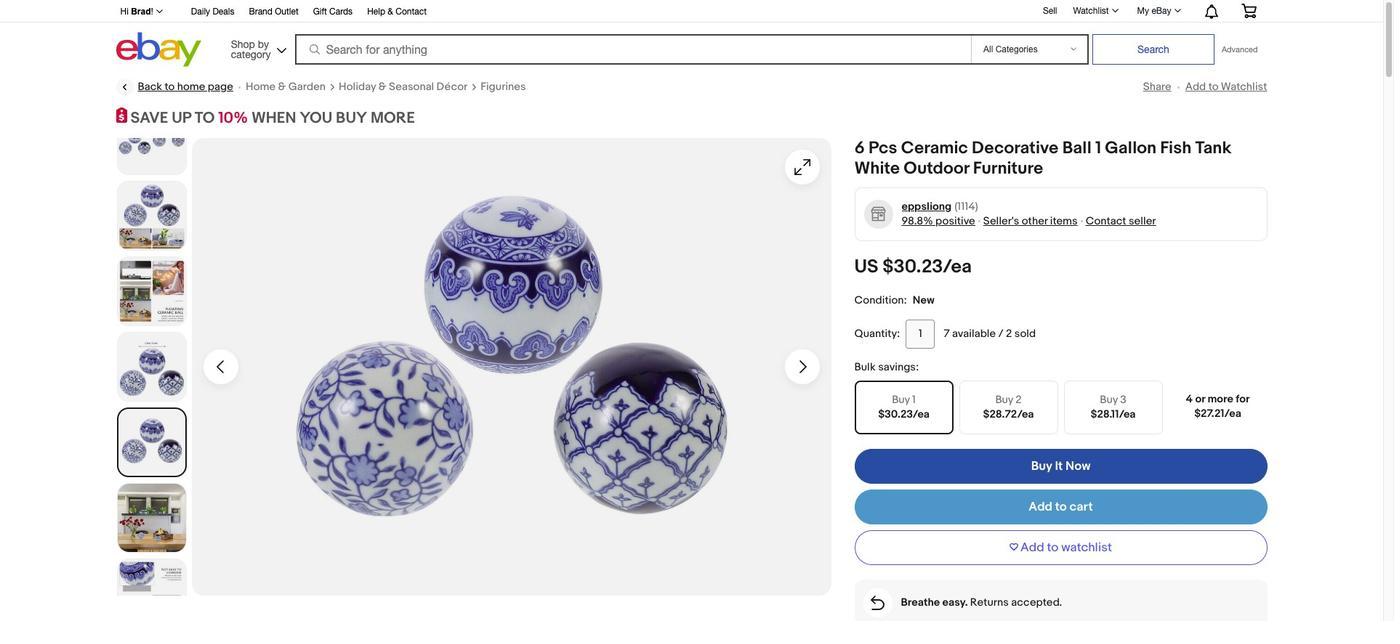 Task type: describe. For each thing, give the bounding box(es) containing it.
holiday
[[339, 80, 376, 94]]

home & garden link
[[246, 80, 326, 95]]

buy for 2
[[996, 393, 1014, 407]]

save up to 10% when you buy more
[[131, 109, 415, 128]]

returns
[[971, 596, 1009, 610]]

advanced
[[1223, 45, 1259, 54]]

(1114)
[[955, 200, 979, 214]]

fish
[[1161, 138, 1192, 158]]

add for add to watchlist
[[1021, 541, 1045, 555]]

picture 5 of 12 image
[[117, 106, 186, 174]]

10%
[[218, 109, 248, 128]]

buy
[[336, 109, 367, 128]]

4
[[1187, 392, 1194, 406]]

back to home page link
[[116, 79, 233, 96]]

buy it now
[[1032, 459, 1091, 474]]

add to watchlist
[[1186, 80, 1268, 94]]

brand outlet
[[249, 7, 299, 17]]

advanced link
[[1215, 35, 1266, 64]]

ebay
[[1152, 6, 1172, 16]]

add to cart
[[1029, 500, 1094, 515]]

0 vertical spatial $30.23/ea
[[883, 256, 972, 278]]

watchlist inside account navigation
[[1074, 6, 1110, 16]]

buy for it
[[1032, 459, 1053, 474]]

us $30.23/ea
[[855, 256, 972, 278]]

outdoor
[[904, 158, 970, 179]]

eppsliong image
[[864, 199, 894, 229]]

sell link
[[1037, 6, 1064, 16]]

6 pcs ceramic decorative ball 1 gallon fish tank white outdoor furniture - picture 9 of 12 image
[[192, 138, 832, 596]]

home & garden
[[246, 80, 326, 94]]

picture 6 of 12 image
[[117, 182, 186, 250]]

add to watchlist
[[1021, 541, 1113, 555]]

shop by category banner
[[112, 0, 1268, 71]]

add to watchlist link
[[1186, 80, 1268, 94]]

figurines
[[481, 80, 526, 94]]

new
[[913, 293, 935, 307]]

picture 11 of 12 image
[[117, 560, 186, 622]]

brand
[[249, 7, 273, 17]]

6
[[855, 138, 865, 158]]

& for garden
[[278, 80, 286, 94]]

with details__icon image
[[871, 596, 885, 611]]

cards
[[330, 7, 353, 17]]

shop by category button
[[225, 32, 290, 64]]

or
[[1196, 392, 1206, 406]]

7 available / 2 sold
[[944, 327, 1036, 341]]

hi brad !
[[120, 7, 153, 17]]

daily
[[191, 7, 210, 17]]

6 pcs ceramic decorative ball 1 gallon fish tank white outdoor furniture
[[855, 138, 1232, 179]]

category
[[231, 48, 271, 60]]

you
[[300, 109, 333, 128]]

breathe
[[901, 596, 941, 610]]

bulk savings:
[[855, 360, 919, 374]]

/
[[999, 327, 1004, 341]]

more
[[371, 109, 415, 128]]

add to cart link
[[855, 490, 1268, 525]]

it
[[1056, 459, 1063, 474]]

to for home
[[165, 80, 175, 94]]

seller's other items
[[984, 214, 1078, 228]]

share button
[[1144, 80, 1172, 94]]

positive
[[936, 214, 976, 228]]

buy 3 $28.11/ea
[[1091, 393, 1136, 421]]

to
[[195, 109, 215, 128]]

daily deals
[[191, 7, 234, 17]]

décor
[[437, 80, 468, 94]]

$27.21/ea
[[1195, 407, 1242, 421]]

watchlist link
[[1066, 2, 1126, 20]]

us
[[855, 256, 879, 278]]

easy.
[[943, 596, 968, 610]]

98.8% positive
[[902, 214, 976, 228]]

watchlist
[[1062, 541, 1113, 555]]

1 horizontal spatial watchlist
[[1222, 80, 1268, 94]]

seller
[[1129, 214, 1157, 228]]

my
[[1138, 6, 1150, 16]]

$28.72/ea
[[984, 408, 1034, 421]]

to for watchlist
[[1209, 80, 1219, 94]]

home
[[246, 80, 276, 94]]

brand outlet link
[[249, 4, 299, 20]]

ceramic
[[902, 138, 969, 158]]

buy 1 $30.23/ea
[[879, 393, 930, 421]]

up
[[172, 109, 191, 128]]

4 or more for $27.21/ea
[[1187, 392, 1250, 421]]

help & contact link
[[367, 4, 427, 20]]

breathe easy. returns accepted.
[[901, 596, 1063, 610]]

eppsliong
[[902, 200, 952, 214]]

& for contact
[[388, 7, 393, 17]]



Task type: vqa. For each thing, say whether or not it's contained in the screenshot.
roland
no



Task type: locate. For each thing, give the bounding box(es) containing it.
other
[[1022, 214, 1048, 228]]

Quantity: text field
[[906, 320, 936, 349]]

seller's other items link
[[984, 214, 1078, 228]]

figurines link
[[481, 80, 526, 95]]

98.8% positive link
[[902, 214, 976, 228]]

home
[[177, 80, 205, 94]]

$30.23/ea down savings:
[[879, 408, 930, 421]]

add left cart
[[1029, 500, 1053, 515]]

0 horizontal spatial &
[[278, 80, 286, 94]]

contact
[[396, 7, 427, 17], [1086, 214, 1127, 228]]

buy left 3
[[1101, 393, 1118, 407]]

tank
[[1196, 138, 1232, 158]]

buy for 1
[[893, 393, 910, 407]]

add right share
[[1186, 80, 1207, 94]]

1 horizontal spatial contact
[[1086, 214, 1127, 228]]

deals
[[213, 7, 234, 17]]

1 horizontal spatial &
[[379, 80, 387, 94]]

watchlist right sell
[[1074, 6, 1110, 16]]

contact seller
[[1086, 214, 1157, 228]]

1 horizontal spatial 2
[[1016, 393, 1022, 407]]

hi
[[120, 7, 129, 17]]

& inside account navigation
[[388, 7, 393, 17]]

7
[[944, 327, 950, 341]]

quantity:
[[855, 327, 901, 341]]

garden
[[289, 80, 326, 94]]

1 down savings:
[[913, 393, 916, 407]]

items
[[1051, 214, 1078, 228]]

1 right ball
[[1096, 138, 1102, 158]]

back
[[138, 80, 162, 94]]

& right the home
[[278, 80, 286, 94]]

holiday & seasonal décor link
[[339, 80, 468, 95]]

buy inside buy 2 $28.72/ea
[[996, 393, 1014, 407]]

1 vertical spatial 2
[[1016, 393, 1022, 407]]

contact seller link
[[1086, 214, 1157, 228]]

to for cart
[[1056, 500, 1068, 515]]

accepted.
[[1012, 596, 1063, 610]]

to left watchlist at right bottom
[[1048, 541, 1059, 555]]

2 right /
[[1007, 327, 1013, 341]]

watchlist
[[1074, 6, 1110, 16], [1222, 80, 1268, 94]]

1 vertical spatial add
[[1029, 500, 1053, 515]]

0 vertical spatial contact
[[396, 7, 427, 17]]

$30.23/ea
[[883, 256, 972, 278], [879, 408, 930, 421]]

more
[[1208, 392, 1234, 406]]

decorative
[[972, 138, 1059, 158]]

1 inside the 6 pcs ceramic decorative ball 1 gallon fish tank white outdoor furniture
[[1096, 138, 1102, 158]]

eppsliong link
[[902, 200, 952, 214]]

0 horizontal spatial 1
[[913, 393, 916, 407]]

1 vertical spatial 1
[[913, 393, 916, 407]]

0 horizontal spatial contact
[[396, 7, 427, 17]]

picture 9 of 12 image
[[118, 409, 185, 476]]

pcs
[[869, 138, 898, 158]]

buy 2 $28.72/ea
[[984, 393, 1034, 421]]

98.8%
[[902, 214, 934, 228]]

1 vertical spatial contact
[[1086, 214, 1127, 228]]

sell
[[1044, 6, 1058, 16]]

bulk
[[855, 360, 876, 374]]

seller's
[[984, 214, 1020, 228]]

white
[[855, 158, 900, 179]]

page
[[208, 80, 233, 94]]

$30.23/ea up new
[[883, 256, 972, 278]]

add down add to cart
[[1021, 541, 1045, 555]]

buy left it
[[1032, 459, 1053, 474]]

0 vertical spatial 1
[[1096, 138, 1102, 158]]

when
[[252, 109, 296, 128]]

my ebay
[[1138, 6, 1172, 16]]

2 up $28.72/ea
[[1016, 393, 1022, 407]]

contact right help
[[396, 7, 427, 17]]

seasonal
[[389, 80, 434, 94]]

gift cards link
[[313, 4, 353, 20]]

condition: new
[[855, 293, 935, 307]]

1 horizontal spatial 1
[[1096, 138, 1102, 158]]

holiday & seasonal décor
[[339, 80, 468, 94]]

add inside button
[[1021, 541, 1045, 555]]

sold
[[1015, 327, 1036, 341]]

eppsliong (1114)
[[902, 200, 979, 214]]

& right help
[[388, 7, 393, 17]]

shop by category
[[231, 38, 271, 60]]

savings:
[[879, 360, 919, 374]]

your shopping cart image
[[1241, 4, 1258, 18]]

daily deals link
[[191, 4, 234, 20]]

furniture
[[974, 158, 1044, 179]]

gift
[[313, 7, 327, 17]]

to
[[165, 80, 175, 94], [1209, 80, 1219, 94], [1056, 500, 1068, 515], [1048, 541, 1059, 555]]

shop
[[231, 38, 255, 50]]

2 vertical spatial add
[[1021, 541, 1045, 555]]

buy inside buy 1 $30.23/ea
[[893, 393, 910, 407]]

$28.11/ea
[[1091, 408, 1136, 421]]

picture 7 of 12 image
[[117, 257, 186, 326]]

add for add to cart
[[1029, 500, 1053, 515]]

for
[[1237, 392, 1250, 406]]

help & contact
[[367, 7, 427, 17]]

gallon
[[1106, 138, 1157, 158]]

buy down savings:
[[893, 393, 910, 407]]

Search for anything text field
[[297, 36, 969, 63]]

add
[[1186, 80, 1207, 94], [1029, 500, 1053, 515], [1021, 541, 1045, 555]]

0 horizontal spatial watchlist
[[1074, 6, 1110, 16]]

help
[[367, 7, 385, 17]]

picture 10 of 12 image
[[117, 484, 186, 552]]

back to home page
[[138, 80, 233, 94]]

contact inside account navigation
[[396, 7, 427, 17]]

to inside button
[[1048, 541, 1059, 555]]

contact left seller
[[1086, 214, 1127, 228]]

by
[[258, 38, 269, 50]]

0 vertical spatial watchlist
[[1074, 6, 1110, 16]]

add for add to watchlist
[[1186, 80, 1207, 94]]

to down advanced link
[[1209, 80, 1219, 94]]

buy up $28.72/ea
[[996, 393, 1014, 407]]

save
[[131, 109, 168, 128]]

ball
[[1063, 138, 1092, 158]]

1 inside buy 1 $30.23/ea
[[913, 393, 916, 407]]

1 vertical spatial $30.23/ea
[[879, 408, 930, 421]]

0 vertical spatial add
[[1186, 80, 1207, 94]]

buy
[[893, 393, 910, 407], [996, 393, 1014, 407], [1101, 393, 1118, 407], [1032, 459, 1053, 474]]

0 horizontal spatial 2
[[1007, 327, 1013, 341]]

2 inside buy 2 $28.72/ea
[[1016, 393, 1022, 407]]

& right holiday
[[379, 80, 387, 94]]

1 vertical spatial watchlist
[[1222, 80, 1268, 94]]

to for watchlist
[[1048, 541, 1059, 555]]

2 horizontal spatial &
[[388, 7, 393, 17]]

my ebay link
[[1130, 2, 1188, 20]]

watchlist down advanced
[[1222, 80, 1268, 94]]

add to watchlist button
[[855, 531, 1268, 565]]

condition:
[[855, 293, 907, 307]]

account navigation
[[112, 0, 1268, 23]]

0 vertical spatial 2
[[1007, 327, 1013, 341]]

gift cards
[[313, 7, 353, 17]]

available
[[953, 327, 996, 341]]

None submit
[[1093, 34, 1215, 65]]

none submit inside shop by category banner
[[1093, 34, 1215, 65]]

buy it now link
[[855, 449, 1268, 484]]

picture 8 of 12 image
[[117, 333, 186, 401]]

3
[[1121, 393, 1127, 407]]

& for seasonal
[[379, 80, 387, 94]]

to left cart
[[1056, 500, 1068, 515]]

buy for 3
[[1101, 393, 1118, 407]]

to right back
[[165, 80, 175, 94]]

buy inside buy 3 $28.11/ea
[[1101, 393, 1118, 407]]



